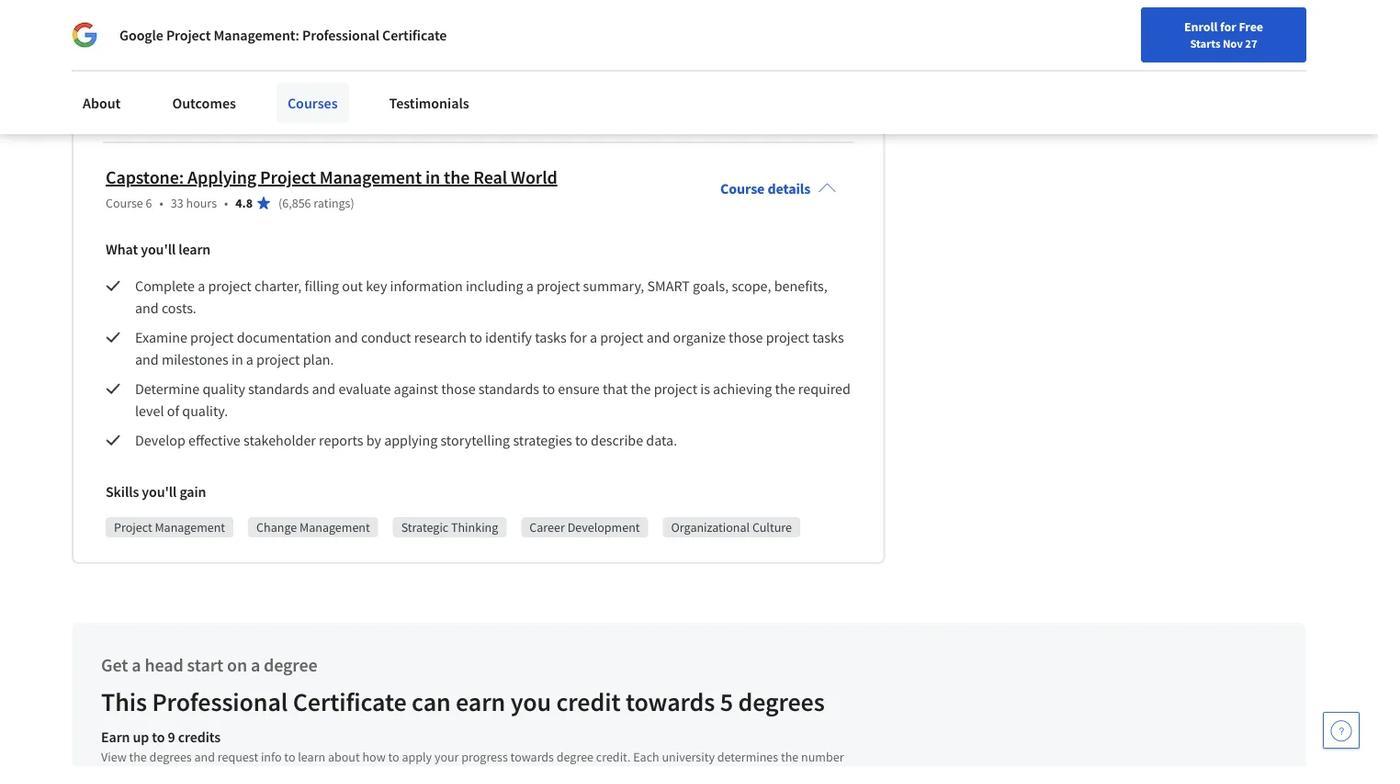 Task type: locate. For each thing, give the bounding box(es) containing it.
menu item
[[993, 18, 1111, 78]]

0 vertical spatial skills you'll gain
[[106, 62, 206, 80]]

degrees
[[738, 686, 825, 718], [149, 749, 192, 766]]

a right get
[[132, 654, 141, 677]]

2 • from the left
[[224, 195, 228, 212]]

1 vertical spatial learn
[[298, 749, 325, 766]]

2 gain from the top
[[180, 483, 206, 501]]

project up milestones at left
[[190, 328, 234, 347]]

skills you'll gain for change management
[[106, 483, 206, 501]]

in up quality
[[232, 350, 243, 369]]

learn inside the earn up to 9 credits view the degrees and request info to learn about how to apply your progress towards degree credit. each university determines the number
[[298, 749, 325, 766]]

0 vertical spatial learn
[[179, 240, 211, 258]]

0 horizontal spatial towards
[[511, 749, 554, 766]]

0 horizontal spatial in
[[232, 350, 243, 369]]

management right change
[[300, 519, 370, 536]]

courses
[[288, 94, 338, 112]]

organizational culture
[[671, 519, 792, 536]]

thinking
[[451, 519, 498, 536]]

0 horizontal spatial standards
[[248, 380, 309, 398]]

certificate up about
[[293, 686, 407, 718]]

1 horizontal spatial in
[[425, 166, 440, 189]]

earn up to 9 credits view the degrees and request info to learn about how to apply your progress towards degree credit. each university determines the number
[[101, 728, 844, 767]]

0 vertical spatial project management
[[114, 99, 225, 115]]

1 horizontal spatial degrees
[[738, 686, 825, 718]]

reports
[[319, 431, 363, 450]]

1 horizontal spatial •
[[224, 195, 228, 212]]

0 vertical spatial for
[[1220, 18, 1237, 35]]

1 vertical spatial for
[[570, 328, 587, 347]]

how right explain
[[183, 10, 209, 29]]

gain for change
[[180, 483, 206, 501]]

1 horizontal spatial those
[[729, 328, 763, 347]]

degrees right 5
[[738, 686, 825, 718]]

for
[[1220, 18, 1237, 35], [570, 328, 587, 347]]

to left ensure
[[542, 380, 555, 398]]

this
[[101, 686, 147, 718]]

develop effective stakeholder reports by applying storytelling strategies to describe data.
[[135, 431, 677, 450]]

0 vertical spatial towards
[[626, 686, 715, 718]]

is
[[701, 380, 710, 398]]

up
[[133, 728, 149, 746]]

in left real
[[425, 166, 440, 189]]

skills up about
[[106, 62, 139, 80]]

outcomes
[[172, 94, 236, 112]]

and inside the earn up to 9 credits view the degrees and request info to learn about how to apply your progress towards degree credit. each university determines the number
[[194, 749, 215, 766]]

2 skills from the top
[[106, 483, 139, 501]]

gain up outcomes
[[180, 62, 206, 80]]

towards left 5
[[626, 686, 715, 718]]

and left the conduct
[[335, 328, 358, 347]]

tasks up required
[[813, 328, 844, 347]]

0 horizontal spatial •
[[160, 195, 163, 212]]

course inside dropdown button
[[721, 179, 765, 198]]

0 horizontal spatial how
[[183, 10, 209, 29]]

coach
[[228, 10, 264, 29]]

6
[[146, 195, 152, 212]]

you'll down develop
[[142, 483, 177, 501]]

1 horizontal spatial professional
[[302, 26, 380, 44]]

strategies
[[513, 431, 572, 450]]

those inside examine project documentation and conduct research to identify tasks for a project and organize those project tasks and milestones in a project plan.
[[729, 328, 763, 347]]

skills you'll gain down develop
[[106, 483, 206, 501]]

change management
[[257, 519, 370, 536]]

and down credits in the bottom left of the page
[[194, 749, 215, 766]]

degree inside the earn up to 9 credits view the degrees and request info to learn about how to apply your progress towards degree credit. each university determines the number
[[557, 749, 594, 766]]

tasks right identify
[[535, 328, 567, 347]]

learn down hours at the top of the page
[[179, 240, 211, 258]]

1 gain from the top
[[180, 62, 206, 80]]

benefits,
[[774, 277, 828, 295]]

and left organize
[[647, 328, 670, 347]]

project inside determine quality standards and evaluate against those standards to ensure that the project is achieving the required level of quality.
[[654, 380, 698, 398]]

those inside determine quality standards and evaluate against those standards to ensure that the project is achieving the required level of quality.
[[441, 380, 476, 398]]

0 horizontal spatial degrees
[[149, 749, 192, 766]]

earn
[[101, 728, 130, 746]]

gain
[[180, 62, 206, 80], [180, 483, 206, 501]]

smart
[[647, 277, 690, 295]]

1 standards from the left
[[248, 380, 309, 398]]

2 project management from the top
[[114, 519, 225, 536]]

credit
[[556, 686, 621, 718]]

you'll for problem
[[142, 62, 177, 80]]

data.
[[646, 431, 677, 450]]

0 horizontal spatial those
[[441, 380, 476, 398]]

problem solving
[[257, 99, 345, 115]]

1 vertical spatial skills
[[106, 483, 139, 501]]

degree left credit.
[[557, 749, 594, 766]]

0 horizontal spatial course
[[106, 195, 143, 212]]

agile
[[286, 10, 316, 29]]

quality
[[203, 380, 245, 398]]

1 vertical spatial gain
[[180, 483, 206, 501]]

1 vertical spatial in
[[232, 350, 243, 369]]

0 vertical spatial skills
[[106, 62, 139, 80]]

learn left about
[[298, 749, 325, 766]]

course left details
[[721, 179, 765, 198]]

the left required
[[775, 380, 796, 398]]

0 vertical spatial degree
[[264, 654, 318, 677]]

1 vertical spatial degrees
[[149, 749, 192, 766]]

stakeholder
[[244, 431, 316, 450]]

info
[[261, 749, 282, 766]]

degree
[[264, 654, 318, 677], [557, 749, 594, 766]]

learn
[[179, 240, 211, 258], [298, 749, 325, 766]]

1 vertical spatial those
[[441, 380, 476, 398]]

1 horizontal spatial how
[[363, 749, 386, 766]]

those right organize
[[729, 328, 763, 347]]

1 vertical spatial professional
[[152, 686, 288, 718]]

0 vertical spatial certificate
[[382, 26, 447, 44]]

1 vertical spatial degree
[[557, 749, 594, 766]]

explain how to coach an agile team and help them overcome challenges.
[[135, 10, 578, 29]]

to
[[212, 10, 225, 29], [470, 328, 482, 347], [542, 380, 555, 398], [575, 431, 588, 450], [152, 728, 165, 746], [284, 749, 295, 766], [388, 749, 399, 766]]

and down complete
[[135, 299, 159, 317]]

university
[[662, 749, 715, 766]]

1 skills you'll gain from the top
[[106, 62, 206, 80]]

1 vertical spatial how
[[363, 749, 386, 766]]

skills down develop
[[106, 483, 139, 501]]

project management down develop
[[114, 519, 225, 536]]

project right google at the left
[[166, 26, 211, 44]]

course left "6"
[[106, 195, 143, 212]]

summary,
[[583, 277, 645, 295]]

2 skills you'll gain from the top
[[106, 483, 206, 501]]

show notifications image
[[1130, 23, 1152, 45]]

• right "6"
[[160, 195, 163, 212]]

world
[[511, 166, 558, 189]]

1 horizontal spatial standards
[[479, 380, 539, 398]]

details
[[768, 179, 811, 198]]

1 horizontal spatial course
[[721, 179, 765, 198]]

1 vertical spatial towards
[[511, 749, 554, 766]]

skills you'll gain down google at the left
[[106, 62, 206, 80]]

to left identify
[[470, 328, 482, 347]]

project management up capstone:
[[114, 99, 225, 115]]

1 project management from the top
[[114, 99, 225, 115]]

real
[[474, 166, 507, 189]]

you'll down google at the left
[[142, 62, 177, 80]]

0 vertical spatial those
[[729, 328, 763, 347]]

describe
[[591, 431, 643, 450]]

determine
[[135, 380, 200, 398]]

google project management: professional certificate
[[119, 26, 447, 44]]

1 horizontal spatial learn
[[298, 749, 325, 766]]

0 horizontal spatial professional
[[152, 686, 288, 718]]

for up nov in the top right of the page
[[1220, 18, 1237, 35]]

examine
[[135, 328, 187, 347]]

what
[[106, 240, 138, 258]]

how
[[183, 10, 209, 29], [363, 749, 386, 766]]

enroll for free starts nov 27
[[1185, 18, 1264, 51]]

strategic
[[401, 519, 449, 536]]

certificate up testimonials link
[[382, 26, 447, 44]]

professional left help
[[302, 26, 380, 44]]

None search field
[[262, 11, 620, 48]]

a up ensure
[[590, 328, 597, 347]]

charter,
[[255, 277, 302, 295]]

project left is
[[654, 380, 698, 398]]

0 vertical spatial degrees
[[738, 686, 825, 718]]

skills for change management
[[106, 483, 139, 501]]

1 vertical spatial skills you'll gain
[[106, 483, 206, 501]]

management right quality
[[418, 99, 488, 115]]

0 horizontal spatial degree
[[264, 654, 318, 677]]

solving
[[305, 99, 345, 115]]

1 horizontal spatial degree
[[557, 749, 594, 766]]

1 skills from the top
[[106, 62, 139, 80]]

the
[[444, 166, 470, 189], [631, 380, 651, 398], [775, 380, 796, 398], [129, 749, 147, 766], [781, 749, 799, 766]]

project left charter,
[[208, 277, 252, 295]]

management
[[155, 99, 225, 115], [418, 99, 488, 115], [320, 166, 422, 189], [155, 519, 225, 536], [300, 519, 370, 536]]

you'll right what
[[141, 240, 176, 258]]

• left 4.8
[[224, 195, 228, 212]]

a right the including
[[526, 277, 534, 295]]

project down develop
[[114, 519, 152, 536]]

towards
[[626, 686, 715, 718], [511, 749, 554, 766]]

towards right progress
[[511, 749, 554, 766]]

2 vertical spatial you'll
[[142, 483, 177, 501]]

project up "that"
[[600, 328, 644, 347]]

standards down examine project documentation and conduct research to identify tasks for a project and organize those project tasks and milestones in a project plan.
[[479, 380, 539, 398]]

project down documentation
[[256, 350, 300, 369]]

•
[[160, 195, 163, 212], [224, 195, 228, 212]]

you
[[511, 686, 551, 718]]

1 vertical spatial project management
[[114, 519, 225, 536]]

0 vertical spatial professional
[[302, 26, 380, 44]]

ensure
[[558, 380, 600, 398]]

0 vertical spatial how
[[183, 10, 209, 29]]

professional down get a head start on a degree on the bottom
[[152, 686, 288, 718]]

hours
[[186, 195, 217, 212]]

gain down effective
[[180, 483, 206, 501]]

effective
[[188, 431, 241, 450]]

0 vertical spatial you'll
[[142, 62, 177, 80]]

1 horizontal spatial tasks
[[813, 328, 844, 347]]

coursera image
[[22, 15, 139, 44]]

how right about
[[363, 749, 386, 766]]

degrees down "9" at bottom
[[149, 749, 192, 766]]

)
[[351, 195, 354, 212]]

0 vertical spatial gain
[[180, 62, 206, 80]]

0 horizontal spatial for
[[570, 328, 587, 347]]

by
[[366, 431, 381, 450]]

milestones
[[162, 350, 229, 369]]

plan.
[[303, 350, 334, 369]]

those right the "against"
[[441, 380, 476, 398]]

0 horizontal spatial tasks
[[535, 328, 567, 347]]

google image
[[72, 22, 97, 48]]

course
[[721, 179, 765, 198], [106, 195, 143, 212]]

for up ensure
[[570, 328, 587, 347]]

standards down plan.
[[248, 380, 309, 398]]

and down plan.
[[312, 380, 336, 398]]

1 horizontal spatial for
[[1220, 18, 1237, 35]]

and
[[353, 10, 377, 29], [135, 299, 159, 317], [335, 328, 358, 347], [647, 328, 670, 347], [135, 350, 159, 369], [312, 380, 336, 398], [194, 749, 215, 766]]

degree right on
[[264, 654, 318, 677]]

you'll
[[142, 62, 177, 80], [141, 240, 176, 258], [142, 483, 177, 501]]

project up the (
[[260, 166, 316, 189]]

outcomes link
[[161, 83, 247, 123]]

to left describe
[[575, 431, 588, 450]]

management left change
[[155, 519, 225, 536]]

out
[[342, 277, 363, 295]]

project
[[166, 26, 211, 44], [114, 99, 152, 115], [260, 166, 316, 189], [114, 519, 152, 536]]



Task type: vqa. For each thing, say whether or not it's contained in the screenshot.
the right tasks
yes



Task type: describe. For each thing, give the bounding box(es) containing it.
problem
[[257, 99, 303, 115]]

starts
[[1190, 36, 1221, 51]]

and inside 'complete a project charter, filling out key information including a project summary, smart goals, scope, benefits, and costs.'
[[135, 299, 159, 317]]

degrees inside the earn up to 9 credits view the degrees and request info to learn about how to apply your progress towards degree credit. each university determines the number
[[149, 749, 192, 766]]

quality management
[[376, 99, 488, 115]]

project left outcomes
[[114, 99, 152, 115]]

management up applying
[[155, 99, 225, 115]]

quality
[[376, 99, 415, 115]]

free
[[1239, 18, 1264, 35]]

number
[[801, 749, 844, 766]]

for inside enroll for free starts nov 27
[[1220, 18, 1237, 35]]

google
[[119, 26, 163, 44]]

each
[[633, 749, 660, 766]]

the down the up
[[129, 749, 147, 766]]

to right info at the left of page
[[284, 749, 295, 766]]

apply
[[402, 749, 432, 766]]

course for course 6 • 33 hours •
[[106, 195, 143, 212]]

evaluate
[[339, 380, 391, 398]]

0 horizontal spatial learn
[[179, 240, 211, 258]]

team
[[319, 10, 350, 29]]

to left apply
[[388, 749, 399, 766]]

course 6 • 33 hours •
[[106, 195, 228, 212]]

skills you'll gain for problem solving
[[106, 62, 206, 80]]

course details
[[721, 179, 811, 198]]

5
[[720, 686, 733, 718]]

about link
[[72, 83, 132, 123]]

project management for change management
[[114, 519, 225, 536]]

request
[[218, 749, 258, 766]]

a right complete
[[198, 277, 205, 295]]

key
[[366, 277, 387, 295]]

to inside determine quality standards and evaluate against those standards to ensure that the project is achieving the required level of quality.
[[542, 380, 555, 398]]

start
[[187, 654, 223, 677]]

you'll for change
[[142, 483, 177, 501]]

about
[[83, 94, 121, 112]]

organizational
[[671, 519, 750, 536]]

in inside examine project documentation and conduct research to identify tasks for a project and organize those project tasks and milestones in a project plan.
[[232, 350, 243, 369]]

project left summary,
[[537, 277, 580, 295]]

2 standards from the left
[[479, 380, 539, 398]]

career development
[[530, 519, 640, 536]]

goals,
[[693, 277, 729, 295]]

level
[[135, 402, 164, 420]]

costs.
[[162, 299, 197, 317]]

progress
[[462, 749, 508, 766]]

a down documentation
[[246, 350, 254, 369]]

and left help
[[353, 10, 377, 29]]

testimonials
[[389, 94, 469, 112]]

documentation
[[237, 328, 332, 347]]

determine quality standards and evaluate against those standards to ensure that the project is achieving the required level of quality.
[[135, 380, 854, 420]]

0 vertical spatial in
[[425, 166, 440, 189]]

management up )
[[320, 166, 422, 189]]

strategic thinking
[[401, 519, 498, 536]]

an
[[267, 10, 283, 29]]

storytelling
[[441, 431, 510, 450]]

about
[[328, 749, 360, 766]]

help center image
[[1331, 720, 1353, 742]]

culture
[[753, 519, 792, 536]]

(
[[278, 195, 282, 212]]

skills for problem solving
[[106, 62, 139, 80]]

project management for problem solving
[[114, 99, 225, 115]]

earn
[[456, 686, 506, 718]]

develop
[[135, 431, 185, 450]]

capstone:
[[106, 166, 184, 189]]

a right on
[[251, 654, 260, 677]]

to left "9" at bottom
[[152, 728, 165, 746]]

how inside the earn up to 9 credits view the degrees and request info to learn about how to apply your progress towards degree credit. each university determines the number
[[363, 749, 386, 766]]

33
[[171, 195, 184, 212]]

complete
[[135, 277, 195, 295]]

course for course details
[[721, 179, 765, 198]]

of
[[167, 402, 179, 420]]

27
[[1246, 36, 1258, 51]]

including
[[466, 277, 523, 295]]

1 vertical spatial certificate
[[293, 686, 407, 718]]

overcome
[[445, 10, 506, 29]]

research
[[414, 328, 467, 347]]

the right "that"
[[631, 380, 651, 398]]

required
[[798, 380, 851, 398]]

capstone: applying project management in the real world
[[106, 166, 558, 189]]

and down examine
[[135, 350, 159, 369]]

change
[[257, 519, 297, 536]]

9
[[168, 728, 175, 746]]

project down benefits,
[[766, 328, 810, 347]]

view
[[101, 749, 127, 766]]

complete a project charter, filling out key information including a project summary, smart goals, scope, benefits, and costs.
[[135, 277, 831, 317]]

applying
[[187, 166, 256, 189]]

testimonials link
[[378, 83, 480, 123]]

get
[[101, 654, 128, 677]]

4.8
[[236, 195, 253, 212]]

that
[[603, 380, 628, 398]]

organize
[[673, 328, 726, 347]]

information
[[390, 277, 463, 295]]

conduct
[[361, 328, 411, 347]]

nov
[[1223, 36, 1243, 51]]

challenges.
[[509, 10, 578, 29]]

1 vertical spatial you'll
[[141, 240, 176, 258]]

credit.
[[596, 749, 631, 766]]

to inside examine project documentation and conduct research to identify tasks for a project and organize those project tasks and milestones in a project plan.
[[470, 328, 482, 347]]

get a head start on a degree
[[101, 654, 318, 677]]

head
[[145, 654, 184, 677]]

gain for problem
[[180, 62, 206, 80]]

this professional certificate can earn you credit towards 5 degrees
[[101, 686, 825, 718]]

can
[[412, 686, 451, 718]]

enroll
[[1185, 18, 1218, 35]]

management:
[[214, 26, 299, 44]]

the left number
[[781, 749, 799, 766]]

1 horizontal spatial towards
[[626, 686, 715, 718]]

1 • from the left
[[160, 195, 163, 212]]

explain
[[135, 10, 180, 29]]

1 tasks from the left
[[535, 328, 567, 347]]

2 tasks from the left
[[813, 328, 844, 347]]

quality.
[[182, 402, 228, 420]]

the left real
[[444, 166, 470, 189]]

towards inside the earn up to 9 credits view the degrees and request info to learn about how to apply your progress towards degree credit. each university determines the number
[[511, 749, 554, 766]]

on
[[227, 654, 247, 677]]

to left coach
[[212, 10, 225, 29]]

help
[[380, 10, 407, 29]]

filling
[[305, 277, 339, 295]]

examine project documentation and conduct research to identify tasks for a project and organize those project tasks and milestones in a project plan.
[[135, 328, 847, 369]]

for inside examine project documentation and conduct research to identify tasks for a project and organize those project tasks and milestones in a project plan.
[[570, 328, 587, 347]]

and inside determine quality standards and evaluate against those standards to ensure that the project is achieving the required level of quality.
[[312, 380, 336, 398]]

capstone: applying project management in the real world link
[[106, 166, 558, 189]]

them
[[410, 10, 442, 29]]



